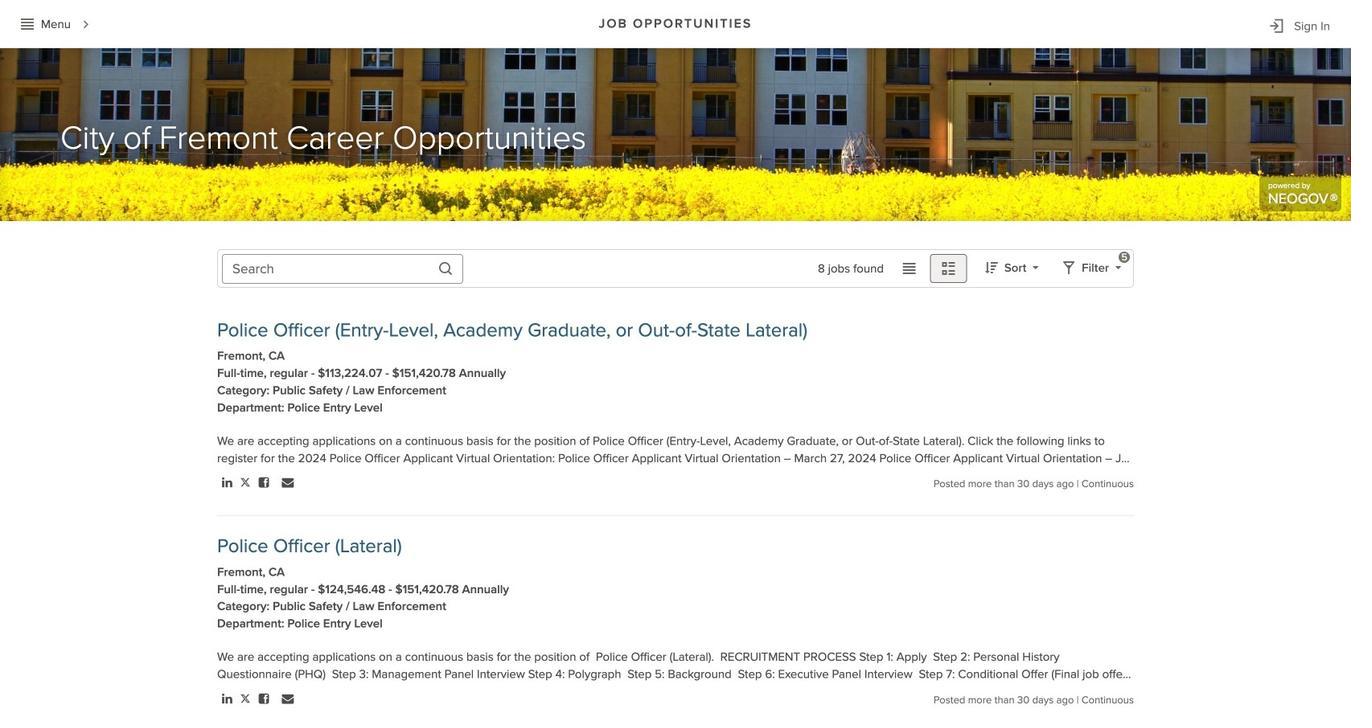 Task type: vqa. For each thing, say whether or not it's contained in the screenshot.
Building Inspector I/II the first
no



Task type: describe. For each thing, give the bounding box(es) containing it.
xs image
[[21, 18, 34, 30]]

chevron right image
[[79, 18, 93, 32]]

header element
[[0, 0, 1352, 47]]

caret down image
[[1034, 263, 1039, 273]]



Task type: locate. For each thing, give the bounding box(es) containing it.
caret down image
[[1116, 263, 1122, 273]]

Search by keyword. When autocomplete results are available use up and down arrows to select an item. text field
[[222, 254, 464, 284]]



